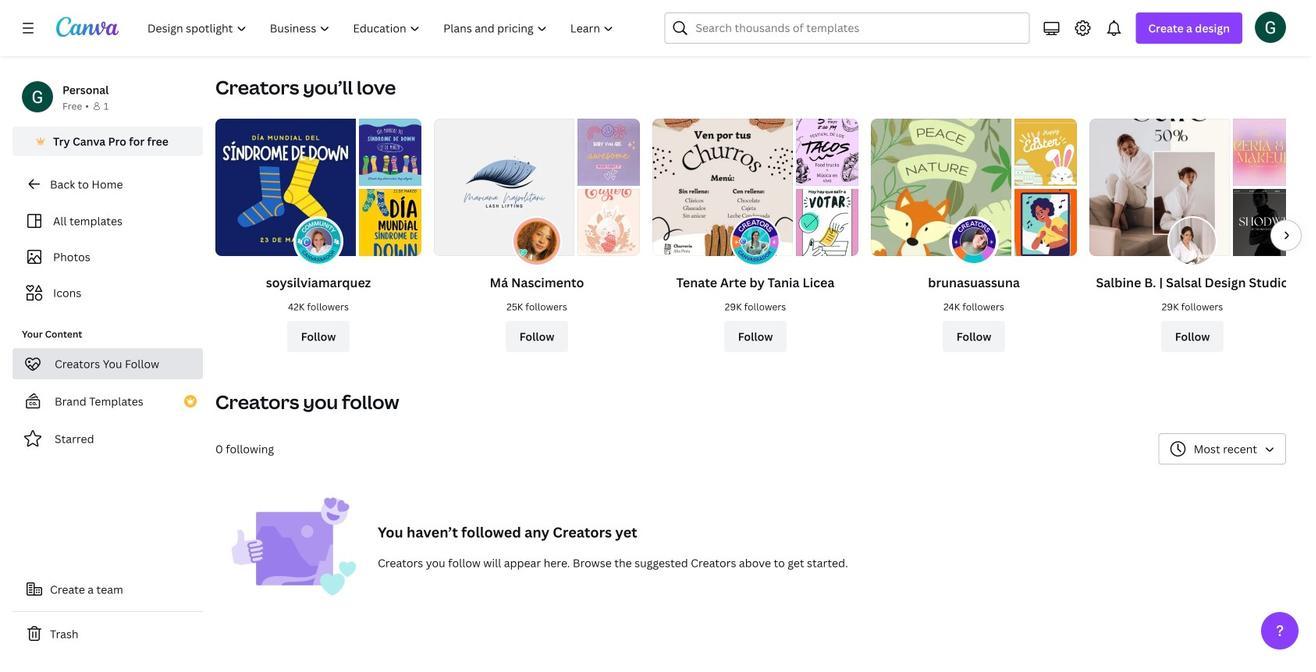 Task type: locate. For each thing, give the bounding box(es) containing it.
greg robinson image
[[1256, 12, 1287, 43]]

Search search field
[[696, 13, 1020, 43]]

None search field
[[665, 12, 1030, 44]]



Task type: vqa. For each thing, say whether or not it's contained in the screenshot.
Greg Robinson image
yes



Task type: describe. For each thing, give the bounding box(es) containing it.
top level navigation element
[[137, 12, 627, 44]]



